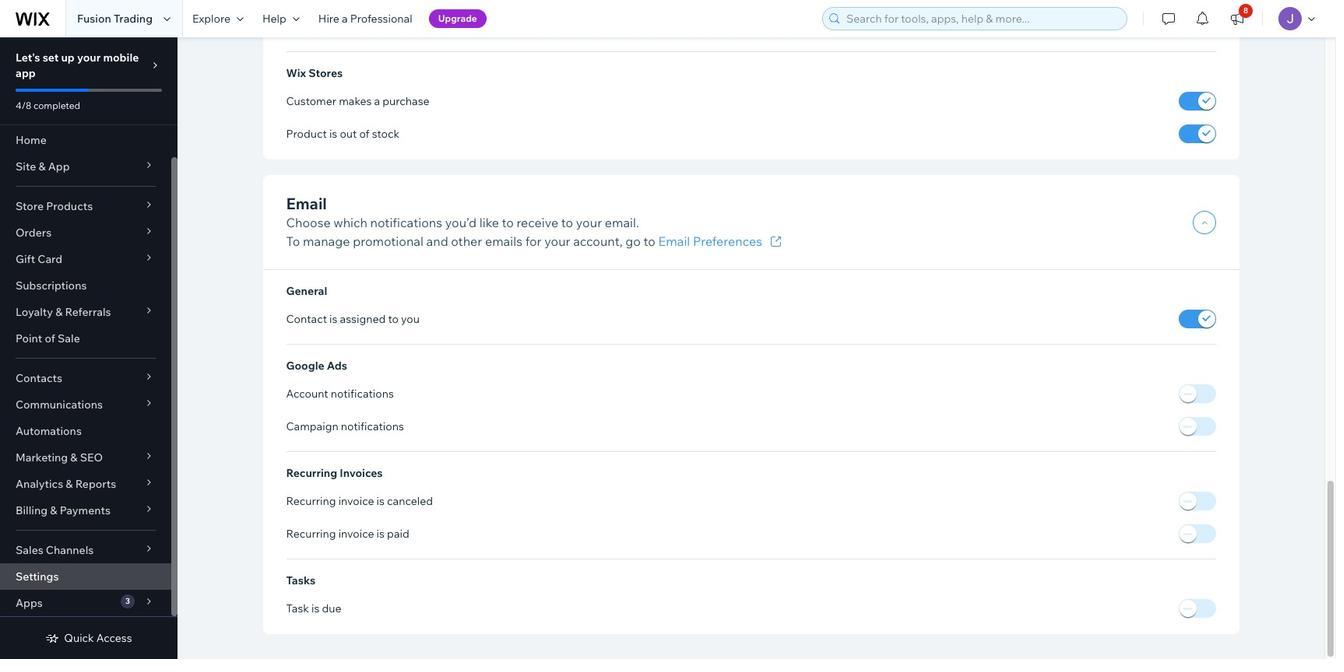 Task type: vqa. For each thing, say whether or not it's contained in the screenshot.
'app'
yes



Task type: describe. For each thing, give the bounding box(es) containing it.
is for due
[[312, 602, 320, 616]]

you
[[401, 312, 420, 326]]

sales
[[16, 544, 43, 558]]

email.
[[605, 215, 640, 231]]

email preferences
[[659, 234, 763, 249]]

channels
[[46, 544, 94, 558]]

analytics
[[16, 478, 63, 492]]

subscriptions link
[[0, 273, 171, 299]]

google
[[286, 359, 325, 373]]

app
[[16, 66, 36, 80]]

fusion trading
[[77, 12, 153, 26]]

help button
[[253, 0, 309, 37]]

automations
[[16, 425, 82, 439]]

notifications inside email choose which notifications you'd like to receive to your email.
[[371, 215, 443, 231]]

tasks
[[286, 574, 316, 588]]

out
[[340, 127, 357, 141]]

hire
[[319, 12, 340, 26]]

email for email choose which notifications you'd like to receive to your email.
[[286, 194, 327, 213]]

stock
[[372, 127, 400, 141]]

let's set up your mobile app
[[16, 51, 139, 80]]

analytics & reports
[[16, 478, 116, 492]]

to right receive
[[562, 215, 574, 231]]

your inside email choose which notifications you'd like to receive to your email.
[[576, 215, 602, 231]]

home link
[[0, 127, 171, 153]]

customer makes a purchase
[[286, 94, 430, 108]]

is left paid
[[377, 528, 385, 542]]

apps
[[16, 597, 43, 611]]

general
[[286, 284, 327, 298]]

help
[[263, 12, 287, 26]]

is for out
[[329, 127, 338, 141]]

of inside 'sidebar' element
[[45, 332, 55, 346]]

2 vertical spatial your
[[545, 234, 571, 249]]

manage
[[303, 234, 350, 249]]

seo
[[80, 451, 103, 465]]

contacts button
[[0, 365, 171, 392]]

trading
[[114, 12, 153, 26]]

notifications for account notifications
[[331, 387, 394, 401]]

gift
[[16, 252, 35, 266]]

billing & payments
[[16, 504, 111, 518]]

campaign notifications
[[286, 420, 404, 434]]

quick access
[[64, 632, 132, 646]]

campaign
[[286, 420, 339, 434]]

& for site
[[38, 160, 46, 174]]

like
[[480, 215, 499, 231]]

is left 'canceled'
[[377, 495, 385, 509]]

you'd
[[445, 215, 477, 231]]

sales channels button
[[0, 538, 171, 564]]

contact is assigned to you
[[286, 312, 420, 326]]

assigned
[[340, 312, 386, 326]]

4/8 completed
[[16, 100, 80, 111]]

& for billing
[[50, 504, 57, 518]]

receive
[[517, 215, 559, 231]]

billing & payments button
[[0, 498, 171, 524]]

site & app
[[16, 160, 70, 174]]

point
[[16, 332, 42, 346]]

loyalty & referrals button
[[0, 299, 171, 326]]

wix stores
[[286, 66, 343, 80]]

stores
[[309, 66, 343, 80]]

store
[[16, 199, 44, 213]]

orders button
[[0, 220, 171, 246]]

sale
[[58, 332, 80, 346]]

mobile
[[103, 51, 139, 65]]

site
[[16, 160, 36, 174]]

hire a professional
[[319, 12, 413, 26]]

sales channels
[[16, 544, 94, 558]]

recurring invoice is paid
[[286, 528, 410, 542]]

product
[[286, 127, 327, 141]]

canceled
[[387, 495, 433, 509]]

loyalty & referrals
[[16, 305, 111, 319]]

account
[[286, 387, 329, 401]]

settings link
[[0, 564, 171, 591]]

let's
[[16, 51, 40, 65]]

to
[[286, 234, 300, 249]]

purchase
[[383, 94, 430, 108]]

emails
[[485, 234, 523, 249]]

promotional
[[353, 234, 424, 249]]

recurring for recurring invoice is canceled
[[286, 495, 336, 509]]

hire a professional link
[[309, 0, 422, 37]]

site & app button
[[0, 153, 171, 180]]

8
[[1244, 5, 1249, 16]]

ads
[[327, 359, 347, 373]]

point of sale
[[16, 332, 80, 346]]



Task type: locate. For each thing, give the bounding box(es) containing it.
email inside email preferences 'link'
[[659, 234, 691, 249]]

& left reports
[[66, 478, 73, 492]]

professional
[[350, 12, 413, 26]]

fusion
[[77, 12, 111, 26]]

payments
[[60, 504, 111, 518]]

0 vertical spatial of
[[360, 127, 370, 141]]

3 recurring from the top
[[286, 528, 336, 542]]

to right go
[[644, 234, 656, 249]]

0 horizontal spatial email
[[286, 194, 327, 213]]

& inside marketing & seo popup button
[[70, 451, 78, 465]]

recurring down campaign
[[286, 467, 338, 481]]

contacts
[[16, 372, 62, 386]]

0 vertical spatial a
[[342, 12, 348, 26]]

2 horizontal spatial your
[[576, 215, 602, 231]]

1 vertical spatial of
[[45, 332, 55, 346]]

& right site
[[38, 160, 46, 174]]

1 horizontal spatial of
[[360, 127, 370, 141]]

up
[[61, 51, 75, 65]]

0 horizontal spatial your
[[77, 51, 101, 65]]

a right makes
[[374, 94, 380, 108]]

recurring for recurring invoice is paid
[[286, 528, 336, 542]]

recurring up tasks
[[286, 528, 336, 542]]

task is due
[[286, 602, 342, 616]]

recurring invoice is canceled
[[286, 495, 433, 509]]

Search for tools, apps, help & more... field
[[842, 8, 1123, 30]]

home
[[16, 133, 47, 147]]

notifications down account notifications
[[341, 420, 404, 434]]

is left out
[[329, 127, 338, 141]]

recurring down recurring invoices
[[286, 495, 336, 509]]

1 invoice from the top
[[339, 495, 374, 509]]

& for marketing
[[70, 451, 78, 465]]

4/8
[[16, 100, 31, 111]]

1 vertical spatial invoice
[[339, 528, 374, 542]]

0 horizontal spatial of
[[45, 332, 55, 346]]

gift card button
[[0, 246, 171, 273]]

email up choose
[[286, 194, 327, 213]]

1 vertical spatial email
[[659, 234, 691, 249]]

billing
[[16, 504, 48, 518]]

which
[[334, 215, 368, 231]]

google ads
[[286, 359, 347, 373]]

subscriptions
[[16, 279, 87, 293]]

invoice down 'invoices'
[[339, 495, 374, 509]]

quick access button
[[45, 632, 132, 646]]

point of sale link
[[0, 326, 171, 352]]

wix
[[286, 66, 306, 80]]

2 recurring from the top
[[286, 495, 336, 509]]

set
[[43, 51, 59, 65]]

1 horizontal spatial a
[[374, 94, 380, 108]]

& inside the loyalty & referrals dropdown button
[[55, 305, 63, 319]]

reports
[[75, 478, 116, 492]]

& inside site & app popup button
[[38, 160, 46, 174]]

your
[[77, 51, 101, 65], [576, 215, 602, 231], [545, 234, 571, 249]]

paid
[[387, 528, 410, 542]]

settings
[[16, 570, 59, 584]]

your inside let's set up your mobile app
[[77, 51, 101, 65]]

1 horizontal spatial your
[[545, 234, 571, 249]]

notifications
[[371, 215, 443, 231], [331, 387, 394, 401], [341, 420, 404, 434]]

email preferences link
[[659, 232, 786, 251]]

0 vertical spatial invoice
[[339, 495, 374, 509]]

& left seo
[[70, 451, 78, 465]]

is left the "due"
[[312, 602, 320, 616]]

for
[[526, 234, 542, 249]]

quick
[[64, 632, 94, 646]]

& inside analytics & reports dropdown button
[[66, 478, 73, 492]]

preferences
[[693, 234, 763, 249]]

0 vertical spatial your
[[77, 51, 101, 65]]

marketing & seo button
[[0, 445, 171, 471]]

of right out
[[360, 127, 370, 141]]

& inside billing & payments dropdown button
[[50, 504, 57, 518]]

invoice for canceled
[[339, 495, 374, 509]]

account notifications
[[286, 387, 394, 401]]

due
[[322, 602, 342, 616]]

store products
[[16, 199, 93, 213]]

upgrade
[[438, 12, 478, 24]]

email right go
[[659, 234, 691, 249]]

8 button
[[1221, 0, 1255, 37]]

makes
[[339, 94, 372, 108]]

of left the sale
[[45, 332, 55, 346]]

sidebar element
[[0, 37, 178, 660]]

2 invoice from the top
[[339, 528, 374, 542]]

1 vertical spatial a
[[374, 94, 380, 108]]

invoice down recurring invoice is canceled
[[339, 528, 374, 542]]

is right contact
[[330, 312, 338, 326]]

products
[[46, 199, 93, 213]]

email inside email choose which notifications you'd like to receive to your email.
[[286, 194, 327, 213]]

analytics & reports button
[[0, 471, 171, 498]]

loyalty
[[16, 305, 53, 319]]

1 horizontal spatial email
[[659, 234, 691, 249]]

email choose which notifications you'd like to receive to your email.
[[286, 194, 640, 231]]

notifications up promotional
[[371, 215, 443, 231]]

to manage promotional and other emails for your account, go to
[[286, 234, 659, 249]]

0 vertical spatial recurring
[[286, 467, 338, 481]]

0 horizontal spatial a
[[342, 12, 348, 26]]

is for assigned
[[330, 312, 338, 326]]

is
[[329, 127, 338, 141], [330, 312, 338, 326], [377, 495, 385, 509], [377, 528, 385, 542], [312, 602, 320, 616]]

0 vertical spatial email
[[286, 194, 327, 213]]

&
[[38, 160, 46, 174], [55, 305, 63, 319], [70, 451, 78, 465], [66, 478, 73, 492], [50, 504, 57, 518]]

1 vertical spatial notifications
[[331, 387, 394, 401]]

marketing
[[16, 451, 68, 465]]

access
[[96, 632, 132, 646]]

go
[[626, 234, 641, 249]]

invoices
[[340, 467, 383, 481]]

your right up
[[77, 51, 101, 65]]

completed
[[33, 100, 80, 111]]

1 vertical spatial your
[[576, 215, 602, 231]]

your right for
[[545, 234, 571, 249]]

invoice
[[339, 495, 374, 509], [339, 528, 374, 542]]

explore
[[192, 12, 231, 26]]

to left 'you'
[[388, 312, 399, 326]]

1 recurring from the top
[[286, 467, 338, 481]]

& for analytics
[[66, 478, 73, 492]]

account,
[[574, 234, 623, 249]]

email for email preferences
[[659, 234, 691, 249]]

orders
[[16, 226, 52, 240]]

your up account, on the top
[[576, 215, 602, 231]]

invoice for paid
[[339, 528, 374, 542]]

recurring for recurring invoices
[[286, 467, 338, 481]]

& right loyalty at the left top of page
[[55, 305, 63, 319]]

recurring invoices
[[286, 467, 383, 481]]

communications
[[16, 398, 103, 412]]

product is out of stock
[[286, 127, 400, 141]]

2 vertical spatial notifications
[[341, 420, 404, 434]]

2 vertical spatial recurring
[[286, 528, 336, 542]]

of
[[360, 127, 370, 141], [45, 332, 55, 346]]

email
[[286, 194, 327, 213], [659, 234, 691, 249]]

1 vertical spatial recurring
[[286, 495, 336, 509]]

and
[[427, 234, 449, 249]]

& for loyalty
[[55, 305, 63, 319]]

notifications up the campaign notifications
[[331, 387, 394, 401]]

notifications for campaign notifications
[[341, 420, 404, 434]]

& right billing
[[50, 504, 57, 518]]

0 vertical spatial notifications
[[371, 215, 443, 231]]

a right hire on the top of the page
[[342, 12, 348, 26]]

referrals
[[65, 305, 111, 319]]

recurring
[[286, 467, 338, 481], [286, 495, 336, 509], [286, 528, 336, 542]]

to right like
[[502, 215, 514, 231]]

store products button
[[0, 193, 171, 220]]

card
[[38, 252, 62, 266]]



